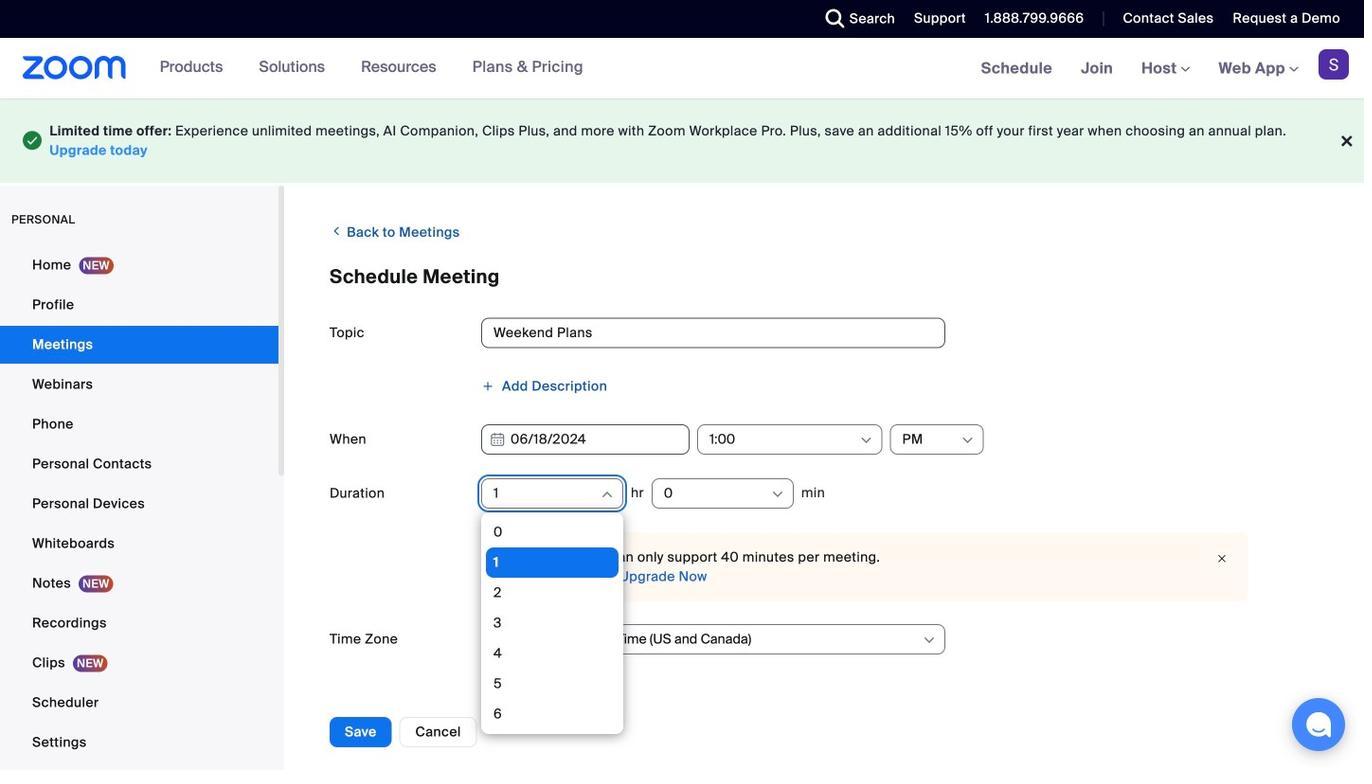 Task type: vqa. For each thing, say whether or not it's contained in the screenshot.
option group
no



Task type: locate. For each thing, give the bounding box(es) containing it.
list box
[[486, 517, 619, 770]]

select time zone text field
[[494, 625, 921, 654]]

add image
[[481, 380, 495, 393]]

close image
[[1211, 549, 1233, 568]]

banner
[[0, 38, 1364, 100]]

open chat image
[[1305, 711, 1332, 738]]

type image
[[23, 127, 42, 154]]

footer
[[0, 99, 1364, 183]]

profile picture image
[[1319, 49, 1349, 80]]



Task type: describe. For each thing, give the bounding box(es) containing it.
select start time text field
[[710, 425, 858, 454]]

My Meeting text field
[[481, 318, 945, 348]]

choose date text field
[[481, 424, 690, 455]]

show options image
[[770, 487, 785, 502]]

hide options image
[[600, 487, 615, 502]]

show options image
[[859, 433, 874, 448]]

product information navigation
[[127, 38, 598, 99]]

personal menu menu
[[0, 246, 279, 770]]

meetings navigation
[[967, 38, 1364, 100]]

zoom logo image
[[23, 56, 127, 80]]

left image
[[330, 222, 343, 241]]



